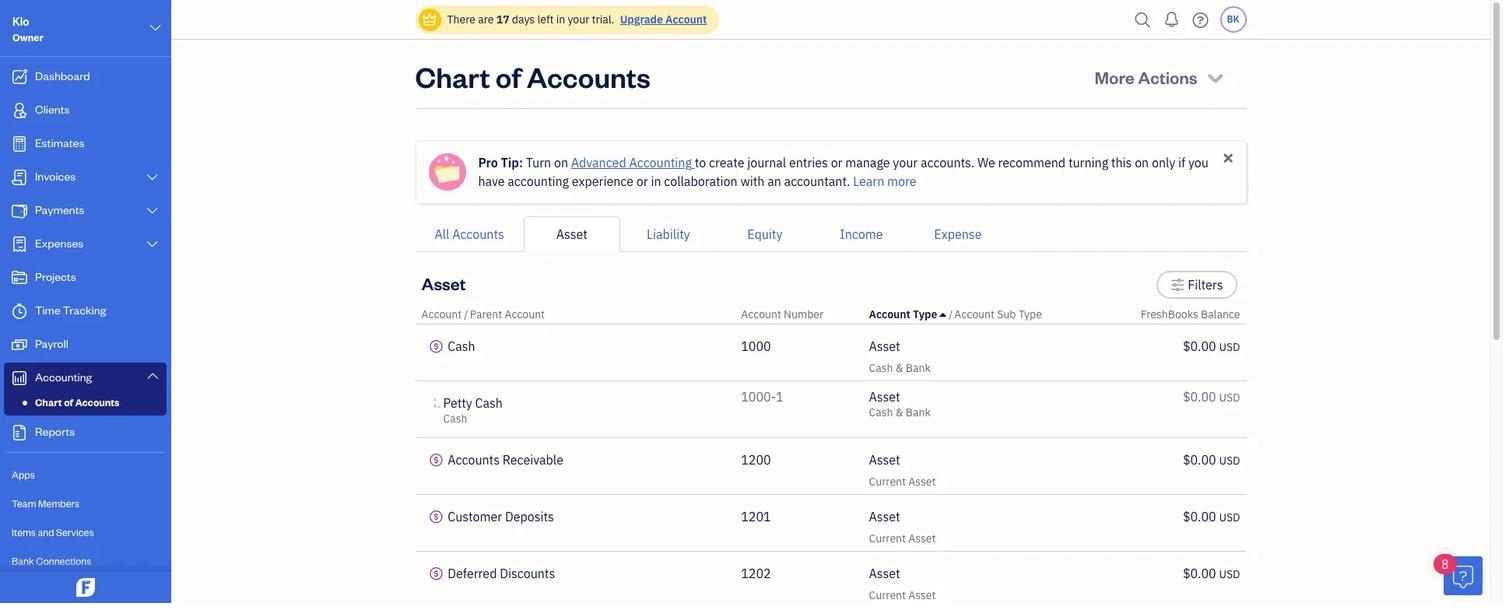 Task type: vqa. For each thing, say whether or not it's contained in the screenshot.
Account Number Account
yes



Task type: locate. For each thing, give the bounding box(es) containing it.
1 horizontal spatial on
[[1135, 155, 1149, 171]]

3 current from the top
[[869, 589, 906, 603]]

in down advanced accounting link
[[651, 174, 661, 189]]

accounts right all
[[452, 227, 504, 242]]

1 vertical spatial chevron large down image
[[145, 370, 160, 382]]

usd for 1201
[[1220, 511, 1241, 525]]

payment image
[[10, 203, 29, 219]]

account right caretup icon
[[955, 308, 995, 322]]

type right sub
[[1019, 308, 1042, 322]]

accounts
[[527, 58, 651, 95], [452, 227, 504, 242], [75, 396, 119, 409], [448, 452, 500, 468]]

2 type from the left
[[1019, 308, 1042, 322]]

accounts receivable
[[448, 452, 564, 468]]

5 $0.00 usd from the top
[[1183, 566, 1241, 582]]

or up accountant.
[[831, 155, 843, 171]]

chart of accounts
[[415, 58, 651, 95], [35, 396, 119, 409]]

5 usd from the top
[[1220, 568, 1241, 582]]

sub
[[997, 308, 1016, 322]]

main element
[[0, 0, 222, 603]]

1 vertical spatial chart of accounts
[[35, 396, 119, 409]]

cash
[[448, 339, 475, 354], [869, 361, 893, 375], [475, 396, 503, 411], [869, 406, 893, 420], [443, 412, 468, 426]]

asset cash & bank for 1000
[[869, 339, 931, 375]]

4 $0.00 usd from the top
[[1183, 509, 1241, 525]]

1 & from the top
[[896, 361, 904, 375]]

experience
[[572, 174, 634, 189]]

1 horizontal spatial of
[[496, 58, 521, 95]]

2 asset cash & bank from the top
[[869, 389, 931, 420]]

0 horizontal spatial accounting
[[35, 370, 92, 385]]

account
[[666, 12, 707, 26], [422, 308, 462, 322], [505, 308, 545, 322], [741, 308, 782, 322], [869, 308, 911, 322], [955, 308, 995, 322]]

petty
[[443, 396, 472, 411]]

projects
[[35, 269, 76, 284]]

all accounts
[[435, 227, 504, 242]]

on
[[554, 155, 568, 171], [1135, 155, 1149, 171]]

we
[[978, 155, 996, 171]]

chart image
[[10, 371, 29, 386]]

&
[[896, 361, 904, 375], [896, 406, 904, 420]]

0 vertical spatial asset current asset
[[869, 452, 936, 489]]

report image
[[10, 425, 29, 441]]

asset current asset for 1201
[[869, 509, 936, 546]]

owner
[[12, 31, 43, 44]]

3 usd from the top
[[1220, 454, 1241, 468]]

bank inside the main "element"
[[12, 555, 34, 568]]

3 $0.00 usd from the top
[[1183, 452, 1241, 468]]

4 $0.00 from the top
[[1183, 509, 1217, 525]]

or
[[831, 155, 843, 171], [637, 174, 648, 189]]

more
[[1095, 66, 1135, 88]]

income button
[[814, 216, 910, 252]]

0 horizontal spatial or
[[637, 174, 648, 189]]

1 vertical spatial asset cash & bank
[[869, 389, 931, 420]]

in
[[556, 12, 565, 26], [651, 174, 661, 189]]

$0.00 usd for 1000
[[1183, 339, 1241, 354]]

expense
[[935, 227, 982, 242]]

0 vertical spatial or
[[831, 155, 843, 171]]

0 vertical spatial bank
[[906, 361, 931, 375]]

asset current asset for 1202
[[869, 566, 936, 603]]

1 asset cash & bank from the top
[[869, 339, 931, 375]]

2 current from the top
[[869, 532, 906, 546]]

accounting left to
[[629, 155, 692, 171]]

chevron large down image down estimates link
[[145, 171, 160, 184]]

$0.00 for 1200
[[1183, 452, 1217, 468]]

/
[[464, 308, 469, 322], [949, 308, 953, 322]]

chart down there
[[415, 58, 490, 95]]

are
[[478, 12, 494, 26]]

account up the 1000
[[741, 308, 782, 322]]

asset cash & bank
[[869, 339, 931, 375], [869, 389, 931, 420]]

1
[[776, 389, 784, 405]]

1 horizontal spatial type
[[1019, 308, 1042, 322]]

5 $0.00 from the top
[[1183, 566, 1217, 582]]

account for account sub type
[[955, 308, 995, 322]]

1 vertical spatial &
[[896, 406, 904, 420]]

bk
[[1227, 13, 1240, 25]]

0 horizontal spatial your
[[568, 12, 590, 26]]

crown image
[[422, 11, 438, 28]]

0 vertical spatial &
[[896, 361, 904, 375]]

0 vertical spatial in
[[556, 12, 565, 26]]

2 vertical spatial asset current asset
[[869, 566, 936, 603]]

if
[[1179, 155, 1186, 171]]

time tracking link
[[4, 296, 167, 328]]

$0.00 usd for 1000-1
[[1183, 389, 1241, 405]]

3 asset current asset from the top
[[869, 566, 936, 603]]

$0.00 usd for 1201
[[1183, 509, 1241, 525]]

1 on from the left
[[554, 155, 568, 171]]

klo owner
[[12, 14, 43, 44]]

client image
[[10, 103, 29, 118]]

2 chevron large down image from the top
[[145, 370, 160, 382]]

team members
[[12, 498, 80, 510]]

asset cash & bank for 1000-1
[[869, 389, 931, 420]]

$0.00 for 1000
[[1183, 339, 1217, 354]]

1 current from the top
[[869, 475, 906, 489]]

items
[[12, 526, 36, 539]]

chevron large down image for invoices
[[145, 171, 160, 184]]

2 $0.00 from the top
[[1183, 389, 1217, 405]]

0 vertical spatial chart
[[415, 58, 490, 95]]

chart inside the main "element"
[[35, 396, 62, 409]]

1 vertical spatial accounting
[[35, 370, 92, 385]]

0 vertical spatial chart of accounts
[[415, 58, 651, 95]]

type
[[913, 308, 938, 322], [1019, 308, 1042, 322]]

asset current asset for 1200
[[869, 452, 936, 489]]

create
[[709, 155, 745, 171]]

1 usd from the top
[[1220, 340, 1241, 354]]

chart of accounts down "days"
[[415, 58, 651, 95]]

apps link
[[4, 462, 167, 489]]

in inside to create journal entries or manage your accounts. we recommend turning this on only if  you have accounting experience or in collaboration with an accountant.
[[651, 174, 661, 189]]

1 horizontal spatial in
[[651, 174, 661, 189]]

chevron large down image inside accounting link
[[145, 370, 160, 382]]

payments link
[[4, 195, 167, 227]]

notifications image
[[1160, 4, 1185, 35]]

chart
[[415, 58, 490, 95], [35, 396, 62, 409]]

invoices
[[35, 169, 76, 184]]

0 vertical spatial chevron large down image
[[145, 171, 160, 184]]

0 horizontal spatial on
[[554, 155, 568, 171]]

0 horizontal spatial of
[[64, 396, 73, 409]]

to
[[695, 155, 706, 171]]

4 usd from the top
[[1220, 511, 1241, 525]]

2 $0.00 usd from the top
[[1183, 389, 1241, 405]]

$0.00
[[1183, 339, 1217, 354], [1183, 389, 1217, 405], [1183, 452, 1217, 468], [1183, 509, 1217, 525], [1183, 566, 1217, 582]]

1 $0.00 usd from the top
[[1183, 339, 1241, 354]]

/ right caretup icon
[[949, 308, 953, 322]]

2 usd from the top
[[1220, 391, 1241, 405]]

of down 17
[[496, 58, 521, 95]]

& for 1000-1
[[896, 406, 904, 420]]

chevron large down image up chart of accounts link
[[145, 370, 160, 382]]

invoice image
[[10, 170, 29, 185]]

1 vertical spatial current
[[869, 532, 906, 546]]

3 $0.00 from the top
[[1183, 452, 1217, 468]]

accounts down petty cash cash
[[448, 452, 500, 468]]

$0.00 for 1000-1
[[1183, 389, 1217, 405]]

discounts
[[500, 566, 555, 582]]

bank
[[906, 361, 931, 375], [906, 406, 931, 420], [12, 555, 34, 568]]

2 on from the left
[[1135, 155, 1149, 171]]

0 horizontal spatial type
[[913, 308, 938, 322]]

8
[[1442, 557, 1449, 572]]

1 horizontal spatial your
[[893, 155, 918, 171]]

2 & from the top
[[896, 406, 904, 420]]

account number
[[741, 308, 824, 322]]

1 vertical spatial in
[[651, 174, 661, 189]]

1200
[[741, 452, 771, 468]]

usd for 1200
[[1220, 454, 1241, 468]]

only
[[1152, 155, 1176, 171]]

usd for 1000
[[1220, 340, 1241, 354]]

chevron large down image inside 'invoices' link
[[145, 171, 160, 184]]

& for 1000
[[896, 361, 904, 375]]

current
[[869, 475, 906, 489], [869, 532, 906, 546], [869, 589, 906, 603]]

1 vertical spatial chart
[[35, 396, 62, 409]]

account / parent account
[[422, 308, 545, 322]]

learn more link
[[853, 174, 917, 189]]

your up the more
[[893, 155, 918, 171]]

chevron large down image for expenses
[[145, 238, 160, 251]]

1 vertical spatial asset current asset
[[869, 509, 936, 546]]

1 asset current asset from the top
[[869, 452, 936, 489]]

2 vertical spatial current
[[869, 589, 906, 603]]

settings image
[[1171, 276, 1185, 294]]

estimates link
[[4, 128, 167, 160]]

0 horizontal spatial in
[[556, 12, 565, 26]]

search image
[[1131, 8, 1156, 32]]

accounting up chart of accounts link
[[35, 370, 92, 385]]

0 horizontal spatial /
[[464, 308, 469, 322]]

1 horizontal spatial chart of accounts
[[415, 58, 651, 95]]

1 vertical spatial bank
[[906, 406, 931, 420]]

account for account / parent account
[[422, 308, 462, 322]]

type left caretup icon
[[913, 308, 938, 322]]

0 vertical spatial current
[[869, 475, 906, 489]]

bank connections
[[12, 555, 91, 568]]

or down advanced accounting link
[[637, 174, 648, 189]]

0 vertical spatial accounting
[[629, 155, 692, 171]]

0 horizontal spatial chart
[[35, 396, 62, 409]]

1000-1
[[741, 389, 784, 405]]

2 asset current asset from the top
[[869, 509, 936, 546]]

an
[[768, 174, 782, 189]]

0 horizontal spatial chart of accounts
[[35, 396, 119, 409]]

your inside to create journal entries or manage your accounts. we recommend turning this on only if  you have accounting experience or in collaboration with an accountant.
[[893, 155, 918, 171]]

chevron large down image for accounting
[[145, 370, 160, 382]]

usd for 1000-1
[[1220, 391, 1241, 405]]

account type
[[869, 308, 938, 322]]

parent
[[470, 308, 502, 322]]

1 vertical spatial your
[[893, 155, 918, 171]]

usd for 1202
[[1220, 568, 1241, 582]]

2 vertical spatial bank
[[12, 555, 34, 568]]

1 chevron large down image from the top
[[145, 171, 160, 184]]

caretup image
[[940, 308, 946, 321]]

chevron large down image
[[148, 19, 163, 37], [145, 205, 160, 217], [145, 238, 160, 251]]

collaboration
[[664, 174, 738, 189]]

accounts down accounting link
[[75, 396, 119, 409]]

expense button
[[910, 216, 1007, 252]]

/ left parent
[[464, 308, 469, 322]]

clients
[[35, 102, 70, 117]]

1 $0.00 from the top
[[1183, 339, 1217, 354]]

account left parent
[[422, 308, 462, 322]]

of down accounting link
[[64, 396, 73, 409]]

1 / from the left
[[464, 308, 469, 322]]

1000-
[[741, 389, 776, 405]]

advanced
[[571, 155, 627, 171]]

account right parent
[[505, 308, 545, 322]]

1 vertical spatial or
[[637, 174, 648, 189]]

on right turn
[[554, 155, 568, 171]]

expenses link
[[4, 229, 167, 261]]

dashboard image
[[10, 69, 29, 85]]

your for in
[[568, 12, 590, 26]]

in right the left
[[556, 12, 565, 26]]

chevron large down image
[[145, 171, 160, 184], [145, 370, 160, 382]]

accounts inside button
[[452, 227, 504, 242]]

asset
[[557, 227, 588, 242], [422, 273, 466, 294], [869, 339, 901, 354], [869, 389, 901, 405], [869, 452, 901, 468], [909, 475, 936, 489], [869, 509, 901, 525], [909, 532, 936, 546], [869, 566, 901, 582], [909, 589, 936, 603]]

1 horizontal spatial /
[[949, 308, 953, 322]]

1 vertical spatial chevron large down image
[[145, 205, 160, 217]]

your left trial.
[[568, 12, 590, 26]]

account left caretup icon
[[869, 308, 911, 322]]

petty cash cash
[[443, 396, 503, 426]]

chart up reports
[[35, 396, 62, 409]]

2 vertical spatial chevron large down image
[[145, 238, 160, 251]]

timer image
[[10, 304, 29, 319]]

balance
[[1201, 308, 1241, 322]]

0 vertical spatial your
[[568, 12, 590, 26]]

turn
[[526, 155, 551, 171]]

on right this
[[1135, 155, 1149, 171]]

1 vertical spatial of
[[64, 396, 73, 409]]

chart of accounts down accounting link
[[35, 396, 119, 409]]

all accounts button
[[415, 216, 524, 252]]

$0.00 usd
[[1183, 339, 1241, 354], [1183, 389, 1241, 405], [1183, 452, 1241, 468], [1183, 509, 1241, 525], [1183, 566, 1241, 582]]

0 vertical spatial asset cash & bank
[[869, 339, 931, 375]]



Task type: describe. For each thing, give the bounding box(es) containing it.
apps
[[12, 469, 35, 481]]

klo
[[12, 14, 29, 29]]

dashboard link
[[4, 62, 167, 93]]

expense image
[[10, 237, 29, 252]]

you
[[1189, 155, 1209, 171]]

bk button
[[1220, 6, 1247, 33]]

account sub type
[[955, 308, 1042, 322]]

projects link
[[4, 262, 167, 294]]

on inside to create journal entries or manage your accounts. we recommend turning this on only if  you have accounting experience or in collaboration with an accountant.
[[1135, 155, 1149, 171]]

your for manage
[[893, 155, 918, 171]]

1202
[[741, 566, 771, 582]]

chevrondown image
[[1205, 66, 1227, 88]]

payments
[[35, 202, 84, 217]]

account for account number
[[741, 308, 782, 322]]

chevron large down image for payments
[[145, 205, 160, 217]]

there
[[447, 12, 476, 26]]

go to help image
[[1189, 8, 1213, 32]]

bank for 1000
[[906, 361, 931, 375]]

turning
[[1069, 155, 1109, 171]]

upgrade account link
[[617, 12, 707, 26]]

1 horizontal spatial accounting
[[629, 155, 692, 171]]

asset inside 'button'
[[557, 227, 588, 242]]

accounting inside accounting link
[[35, 370, 92, 385]]

1 type from the left
[[913, 308, 938, 322]]

expenses
[[35, 236, 84, 251]]

customer
[[448, 509, 502, 525]]

tracking
[[63, 303, 106, 318]]

accounts down there are 17 days left in your trial. upgrade account
[[527, 58, 651, 95]]

advanced accounting link
[[571, 155, 695, 171]]

pro
[[478, 155, 498, 171]]

close image
[[1222, 151, 1236, 165]]

journal
[[748, 155, 787, 171]]

0 vertical spatial chevron large down image
[[148, 19, 163, 37]]

account for account type
[[869, 308, 911, 322]]

current for 1200
[[869, 475, 906, 489]]

all
[[435, 227, 450, 242]]

reports link
[[4, 417, 167, 449]]

bank for 1000-1
[[906, 406, 931, 420]]

manage
[[846, 155, 890, 171]]

$0.00 for 1202
[[1183, 566, 1217, 582]]

and
[[38, 526, 54, 539]]

0 vertical spatial of
[[496, 58, 521, 95]]

more
[[888, 174, 917, 189]]

number
[[784, 308, 824, 322]]

time tracking
[[35, 303, 106, 318]]

members
[[38, 498, 80, 510]]

left
[[538, 12, 554, 26]]

reports
[[35, 424, 75, 439]]

estimates
[[35, 135, 84, 150]]

$0.00 usd for 1202
[[1183, 566, 1241, 582]]

accounts inside the main "element"
[[75, 396, 119, 409]]

deferred
[[448, 566, 497, 582]]

accounting link
[[4, 363, 167, 393]]

liability
[[647, 227, 690, 242]]

1 horizontal spatial chart
[[415, 58, 490, 95]]

receivable
[[503, 452, 564, 468]]

tip:
[[501, 155, 523, 171]]

8 button
[[1434, 554, 1483, 596]]

deposits
[[505, 509, 554, 525]]

1201
[[741, 509, 771, 525]]

current for 1202
[[869, 589, 906, 603]]

filters
[[1188, 277, 1224, 293]]

have
[[478, 174, 505, 189]]

estimate image
[[10, 136, 29, 152]]

actions
[[1138, 66, 1198, 88]]

freshbooks
[[1141, 308, 1199, 322]]

payroll link
[[4, 329, 167, 361]]

to create journal entries or manage your accounts. we recommend turning this on only if  you have accounting experience or in collaboration with an accountant.
[[478, 155, 1209, 189]]

project image
[[10, 270, 29, 286]]

current for 1201
[[869, 532, 906, 546]]

1 horizontal spatial or
[[831, 155, 843, 171]]

money image
[[10, 337, 29, 353]]

services
[[56, 526, 94, 539]]

items and services link
[[4, 519, 167, 547]]

team
[[12, 498, 36, 510]]

chart of accounts link
[[7, 393, 164, 412]]

upgrade
[[620, 12, 663, 26]]

payroll
[[35, 336, 68, 351]]

asset button
[[524, 216, 620, 252]]

learn
[[853, 174, 885, 189]]

1000
[[741, 339, 771, 354]]

there are 17 days left in your trial. upgrade account
[[447, 12, 707, 26]]

recommend
[[999, 155, 1066, 171]]

account right upgrade
[[666, 12, 707, 26]]

liability button
[[620, 216, 717, 252]]

time
[[35, 303, 61, 318]]

$0.00 usd for 1200
[[1183, 452, 1241, 468]]

of inside the main "element"
[[64, 396, 73, 409]]

dashboard
[[35, 69, 90, 83]]

accounting
[[508, 174, 569, 189]]

bank connections link
[[4, 548, 167, 575]]

chart of accounts inside the main "element"
[[35, 396, 119, 409]]

resource center badge image
[[1444, 557, 1483, 596]]

items and services
[[12, 526, 94, 539]]

customer deposits
[[448, 509, 554, 525]]

$0.00 for 1201
[[1183, 509, 1217, 525]]

accountant.
[[785, 174, 851, 189]]

accounts.
[[921, 155, 975, 171]]

equity button
[[717, 216, 814, 252]]

income
[[840, 227, 883, 242]]

freshbooks balance
[[1141, 308, 1241, 322]]

clients link
[[4, 95, 167, 127]]

days
[[512, 12, 535, 26]]

freshbooks image
[[73, 578, 98, 597]]

2 / from the left
[[949, 308, 953, 322]]

deferred discounts
[[448, 566, 555, 582]]

invoices link
[[4, 162, 167, 194]]

account type button
[[869, 308, 946, 322]]

entries
[[789, 155, 828, 171]]

more actions
[[1095, 66, 1198, 88]]

with
[[741, 174, 765, 189]]

more actions button
[[1081, 58, 1241, 96]]

this
[[1112, 155, 1132, 171]]

17
[[497, 12, 510, 26]]

team members link
[[4, 491, 167, 518]]



